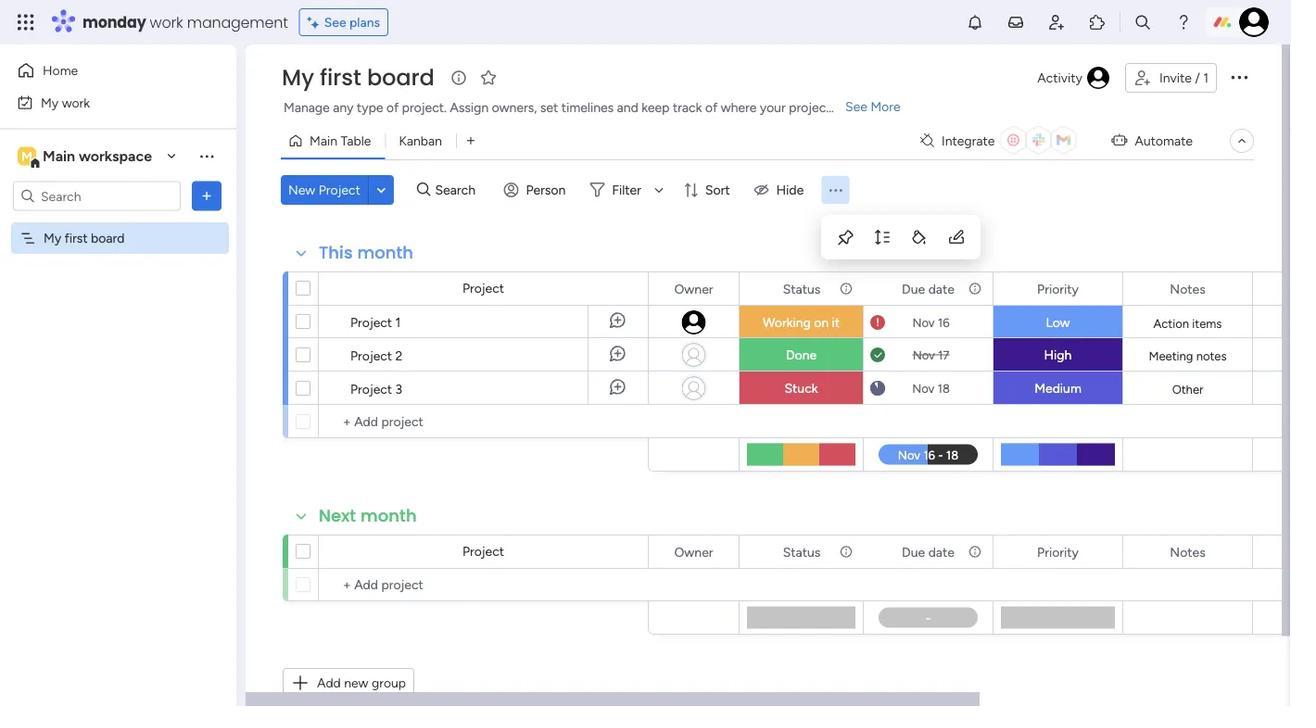 Task type: vqa. For each thing, say whether or not it's contained in the screenshot.
monday's work
yes



Task type: describe. For each thing, give the bounding box(es) containing it.
manage
[[284, 100, 330, 115]]

person button
[[497, 175, 577, 205]]

john smith image
[[1240, 7, 1269, 37]]

workspace selection element
[[18, 145, 155, 169]]

meeting
[[1149, 349, 1194, 363]]

work for monday
[[150, 12, 183, 32]]

collapse board header image
[[1235, 134, 1250, 148]]

new project button
[[281, 175, 368, 205]]

home
[[43, 63, 78, 78]]

next month
[[319, 504, 417, 528]]

add view image
[[467, 134, 475, 148]]

see plans
[[324, 14, 380, 30]]

notes for 2nd notes "field" from the top of the page
[[1170, 544, 1206, 560]]

hide button
[[747, 175, 815, 205]]

kanban
[[399, 133, 442, 149]]

type
[[357, 100, 383, 115]]

my inside button
[[41, 95, 59, 110]]

2 of from the left
[[705, 100, 718, 115]]

action items
[[1154, 316, 1222, 331]]

project 2
[[350, 348, 403, 363]]

monday work management
[[83, 12, 288, 32]]

2 due from the top
[[902, 544, 925, 560]]

keep
[[642, 100, 670, 115]]

my inside list box
[[44, 230, 61, 246]]

other
[[1172, 382, 1204, 397]]

2 priority from the top
[[1038, 544, 1079, 560]]

timelines
[[562, 100, 614, 115]]

1 priority field from the top
[[1033, 279, 1084, 299]]

v2 search image
[[417, 180, 431, 200]]

nov for project 3
[[912, 381, 935, 396]]

add new group
[[317, 675, 406, 691]]

angle down image
[[377, 183, 386, 197]]

v2 overdue deadline image
[[871, 314, 885, 331]]

work for my
[[62, 95, 90, 110]]

owner for this month
[[674, 281, 713, 297]]

2 due date field from the top
[[898, 542, 959, 562]]

notifications image
[[966, 13, 985, 32]]

filter
[[612, 182, 641, 198]]

show board description image
[[448, 69, 470, 87]]

activity
[[1038, 70, 1083, 86]]

select product image
[[17, 13, 35, 32]]

workspace image
[[18, 146, 36, 166]]

manage any type of project. assign owners, set timelines and keep track of where your project stands.
[[284, 100, 876, 115]]

2 notes field from the top
[[1166, 542, 1211, 562]]

autopilot image
[[1112, 128, 1128, 152]]

assign
[[450, 100, 489, 115]]

integrate
[[942, 133, 995, 149]]

my first board list box
[[0, 219, 236, 504]]

v2 done deadline image
[[871, 346, 885, 364]]

this month
[[319, 241, 414, 265]]

1 priority from the top
[[1038, 281, 1079, 297]]

automate
[[1135, 133, 1193, 149]]

main for main table
[[310, 133, 338, 149]]

nov 18
[[912, 381, 950, 396]]

options image
[[197, 187, 216, 205]]

any
[[333, 100, 354, 115]]

help image
[[1175, 13, 1193, 32]]

invite
[[1160, 70, 1192, 86]]

notes for 2nd notes "field" from the bottom
[[1170, 281, 1206, 297]]

nov 17
[[913, 348, 950, 363]]

medium
[[1035, 381, 1082, 396]]

more
[[871, 99, 901, 115]]

on
[[814, 315, 829, 331]]

Search in workspace field
[[39, 185, 155, 207]]

invite members image
[[1048, 13, 1066, 32]]

track
[[673, 100, 702, 115]]

set
[[540, 100, 558, 115]]

working on it
[[763, 315, 840, 331]]

and
[[617, 100, 639, 115]]

This month field
[[314, 241, 418, 265]]

project 1
[[350, 314, 401, 330]]

add to favorites image
[[479, 68, 498, 87]]

1 due date from the top
[[902, 281, 955, 297]]

my work
[[41, 95, 90, 110]]

board inside list box
[[91, 230, 125, 246]]

sort
[[705, 182, 730, 198]]

main table
[[310, 133, 371, 149]]

new project
[[288, 182, 361, 198]]

plans
[[350, 14, 380, 30]]

Search field
[[431, 177, 486, 203]]

see more
[[846, 99, 901, 115]]

1 status field from the top
[[779, 279, 825, 299]]

project.
[[402, 100, 447, 115]]

management
[[187, 12, 288, 32]]

16
[[938, 315, 950, 330]]

project 3
[[350, 381, 403, 397]]



Task type: locate. For each thing, give the bounding box(es) containing it.
workspace
[[79, 147, 152, 165]]

dapulse integrations image
[[921, 134, 934, 148]]

2 status field from the top
[[779, 542, 825, 562]]

search everything image
[[1134, 13, 1152, 32]]

action
[[1154, 316, 1190, 331]]

Status field
[[779, 279, 825, 299], [779, 542, 825, 562]]

new
[[344, 675, 369, 691]]

high
[[1045, 347, 1072, 363]]

owner field for next month
[[670, 542, 718, 562]]

see
[[324, 14, 346, 30], [846, 99, 868, 115]]

my down home
[[41, 95, 59, 110]]

work right the monday
[[150, 12, 183, 32]]

1 status from the top
[[783, 281, 821, 297]]

project
[[789, 100, 831, 115]]

1 vertical spatial status
[[783, 544, 821, 560]]

main left table
[[310, 133, 338, 149]]

main table button
[[281, 126, 385, 156]]

2 status from the top
[[783, 544, 821, 560]]

0 vertical spatial date
[[929, 281, 955, 297]]

1 horizontal spatial of
[[705, 100, 718, 115]]

see left more
[[846, 99, 868, 115]]

0 horizontal spatial first
[[65, 230, 88, 246]]

project inside button
[[319, 182, 361, 198]]

2 nov from the top
[[913, 348, 935, 363]]

stuck
[[785, 381, 818, 396]]

invite / 1 button
[[1125, 63, 1217, 93]]

see left plans
[[324, 14, 346, 30]]

month
[[357, 241, 414, 265], [361, 504, 417, 528]]

notes
[[1197, 349, 1227, 363]]

1 horizontal spatial first
[[320, 62, 361, 93]]

1 vertical spatial owner field
[[670, 542, 718, 562]]

0 vertical spatial due
[[902, 281, 925, 297]]

see inside button
[[324, 14, 346, 30]]

0 vertical spatial board
[[367, 62, 435, 93]]

1 + add project text field from the top
[[328, 411, 640, 433]]

main right 'workspace' image
[[43, 147, 75, 165]]

2 + add project text field from the top
[[328, 574, 640, 596]]

main workspace
[[43, 147, 152, 165]]

0 vertical spatial my first board
[[282, 62, 435, 93]]

0 horizontal spatial my first board
[[44, 230, 125, 246]]

My first board field
[[277, 62, 439, 93]]

priority
[[1038, 281, 1079, 297], [1038, 544, 1079, 560]]

my up manage
[[282, 62, 314, 93]]

0 vertical spatial notes
[[1170, 281, 1206, 297]]

first down search in workspace field
[[65, 230, 88, 246]]

0 vertical spatial due date
[[902, 281, 955, 297]]

2 owner from the top
[[674, 544, 713, 560]]

1 horizontal spatial work
[[150, 12, 183, 32]]

owner
[[674, 281, 713, 297], [674, 544, 713, 560]]

1
[[1204, 70, 1209, 86], [396, 314, 401, 330]]

1 vertical spatial notes
[[1170, 544, 1206, 560]]

work inside button
[[62, 95, 90, 110]]

1 horizontal spatial main
[[310, 133, 338, 149]]

hide
[[777, 182, 804, 198]]

main inside workspace selection element
[[43, 147, 75, 165]]

1 horizontal spatial my first board
[[282, 62, 435, 93]]

it
[[832, 315, 840, 331]]

due date
[[902, 281, 955, 297], [902, 544, 955, 560]]

/
[[1195, 70, 1200, 86]]

1 right /
[[1204, 70, 1209, 86]]

Priority field
[[1033, 279, 1084, 299], [1033, 542, 1084, 562]]

kanban button
[[385, 126, 456, 156]]

Owner field
[[670, 279, 718, 299], [670, 542, 718, 562]]

2 vertical spatial nov
[[912, 381, 935, 396]]

my first board
[[282, 62, 435, 93], [44, 230, 125, 246]]

add
[[317, 675, 341, 691]]

1 vertical spatial 1
[[396, 314, 401, 330]]

work
[[150, 12, 183, 32], [62, 95, 90, 110]]

Due date field
[[898, 279, 959, 299], [898, 542, 959, 562]]

arrow down image
[[648, 179, 670, 201]]

0 vertical spatial status
[[783, 281, 821, 297]]

option
[[0, 222, 236, 225]]

workspace options image
[[197, 147, 216, 165]]

1 vertical spatial first
[[65, 230, 88, 246]]

0 vertical spatial due date field
[[898, 279, 959, 299]]

date
[[929, 281, 955, 297], [929, 544, 955, 560]]

items
[[1193, 316, 1222, 331]]

1 vertical spatial my first board
[[44, 230, 125, 246]]

see for see plans
[[324, 14, 346, 30]]

menu image
[[827, 181, 844, 199]]

1 notes field from the top
[[1166, 279, 1211, 299]]

new
[[288, 182, 315, 198]]

1 vertical spatial priority
[[1038, 544, 1079, 560]]

next
[[319, 504, 356, 528]]

group
[[372, 675, 406, 691]]

1 vertical spatial priority field
[[1033, 542, 1084, 562]]

1 inside button
[[1204, 70, 1209, 86]]

1 horizontal spatial board
[[367, 62, 435, 93]]

2 priority field from the top
[[1033, 542, 1084, 562]]

nov left the 18
[[912, 381, 935, 396]]

board up project.
[[367, 62, 435, 93]]

main inside button
[[310, 133, 338, 149]]

nov left 16
[[913, 315, 935, 330]]

+ Add project text field
[[328, 411, 640, 433], [328, 574, 640, 596]]

my down search in workspace field
[[44, 230, 61, 246]]

see plans button
[[299, 8, 389, 36]]

1 nov from the top
[[913, 315, 935, 330]]

filter button
[[583, 175, 670, 205]]

nov 16
[[913, 315, 950, 330]]

18
[[938, 381, 950, 396]]

monday
[[83, 12, 146, 32]]

1 vertical spatial + add project text field
[[328, 574, 640, 596]]

1 horizontal spatial see
[[846, 99, 868, 115]]

your
[[760, 100, 786, 115]]

activity button
[[1030, 63, 1118, 93]]

status for first status field from the bottom of the page
[[783, 544, 821, 560]]

home button
[[11, 56, 199, 85]]

month right next
[[361, 504, 417, 528]]

sort button
[[676, 175, 741, 205]]

person
[[526, 182, 566, 198]]

1 vertical spatial due
[[902, 544, 925, 560]]

1 of from the left
[[387, 100, 399, 115]]

stands.
[[834, 100, 876, 115]]

0 vertical spatial priority field
[[1033, 279, 1084, 299]]

this
[[319, 241, 353, 265]]

0 vertical spatial first
[[320, 62, 361, 93]]

my first board down search in workspace field
[[44, 230, 125, 246]]

column information image
[[839, 281, 854, 296]]

0 vertical spatial notes field
[[1166, 279, 1211, 299]]

month for next month
[[361, 504, 417, 528]]

invite / 1
[[1160, 70, 1209, 86]]

first inside list box
[[65, 230, 88, 246]]

status for second status field from the bottom of the page
[[783, 281, 821, 297]]

due
[[902, 281, 925, 297], [902, 544, 925, 560]]

1 vertical spatial nov
[[913, 348, 935, 363]]

table
[[341, 133, 371, 149]]

owners,
[[492, 100, 537, 115]]

my
[[282, 62, 314, 93], [41, 95, 59, 110], [44, 230, 61, 246]]

0 vertical spatial status field
[[779, 279, 825, 299]]

see more link
[[844, 97, 903, 116]]

0 vertical spatial owner field
[[670, 279, 718, 299]]

nov for project 2
[[913, 348, 935, 363]]

1 notes from the top
[[1170, 281, 1206, 297]]

0 vertical spatial 1
[[1204, 70, 1209, 86]]

2 vertical spatial my
[[44, 230, 61, 246]]

1 vertical spatial board
[[91, 230, 125, 246]]

board down search in workspace field
[[91, 230, 125, 246]]

nov
[[913, 315, 935, 330], [913, 348, 935, 363], [912, 381, 935, 396]]

2 due date from the top
[[902, 544, 955, 560]]

project
[[319, 182, 361, 198], [463, 280, 504, 296], [350, 314, 392, 330], [350, 348, 392, 363], [350, 381, 392, 397], [463, 544, 504, 560]]

3 nov from the top
[[912, 381, 935, 396]]

0 vertical spatial see
[[324, 14, 346, 30]]

see for see more
[[846, 99, 868, 115]]

1 vertical spatial month
[[361, 504, 417, 528]]

1 vertical spatial status field
[[779, 542, 825, 562]]

0 horizontal spatial see
[[324, 14, 346, 30]]

0 horizontal spatial main
[[43, 147, 75, 165]]

1 vertical spatial owner
[[674, 544, 713, 560]]

my work button
[[11, 88, 199, 117]]

add new group button
[[283, 668, 415, 698]]

2 owner field from the top
[[670, 542, 718, 562]]

my first board inside list box
[[44, 230, 125, 246]]

first
[[320, 62, 361, 93], [65, 230, 88, 246]]

1 vertical spatial date
[[929, 544, 955, 560]]

my first board up 'type'
[[282, 62, 435, 93]]

0 vertical spatial nov
[[913, 315, 935, 330]]

3
[[396, 381, 403, 397]]

of right 'type'
[[387, 100, 399, 115]]

1 owner field from the top
[[670, 279, 718, 299]]

0 horizontal spatial 1
[[396, 314, 401, 330]]

main
[[310, 133, 338, 149], [43, 147, 75, 165]]

month right this at the top
[[357, 241, 414, 265]]

1 owner from the top
[[674, 281, 713, 297]]

17
[[938, 348, 950, 363]]

notes
[[1170, 281, 1206, 297], [1170, 544, 1206, 560]]

0 horizontal spatial work
[[62, 95, 90, 110]]

1 up 2
[[396, 314, 401, 330]]

meeting notes
[[1149, 349, 1227, 363]]

1 vertical spatial notes field
[[1166, 542, 1211, 562]]

Notes field
[[1166, 279, 1211, 299], [1166, 542, 1211, 562]]

1 vertical spatial see
[[846, 99, 868, 115]]

0 vertical spatial work
[[150, 12, 183, 32]]

1 due from the top
[[902, 281, 925, 297]]

board
[[367, 62, 435, 93], [91, 230, 125, 246]]

where
[[721, 100, 757, 115]]

0 vertical spatial + add project text field
[[328, 411, 640, 433]]

0 horizontal spatial board
[[91, 230, 125, 246]]

2 notes from the top
[[1170, 544, 1206, 560]]

main for main workspace
[[43, 147, 75, 165]]

work down home
[[62, 95, 90, 110]]

1 due date field from the top
[[898, 279, 959, 299]]

1 vertical spatial due date field
[[898, 542, 959, 562]]

working
[[763, 315, 811, 331]]

owner for next month
[[674, 544, 713, 560]]

apps image
[[1088, 13, 1107, 32]]

m
[[21, 148, 32, 164]]

owner field for this month
[[670, 279, 718, 299]]

0 vertical spatial my
[[282, 62, 314, 93]]

2
[[396, 348, 403, 363]]

column information image
[[968, 281, 983, 296], [839, 545, 854, 560], [968, 545, 983, 560]]

1 vertical spatial due date
[[902, 544, 955, 560]]

1 vertical spatial work
[[62, 95, 90, 110]]

month for this month
[[357, 241, 414, 265]]

low
[[1046, 315, 1070, 331]]

2 date from the top
[[929, 544, 955, 560]]

of
[[387, 100, 399, 115], [705, 100, 718, 115]]

0 vertical spatial owner
[[674, 281, 713, 297]]

nov left the 17
[[913, 348, 935, 363]]

options image
[[1228, 66, 1251, 88]]

0 vertical spatial month
[[357, 241, 414, 265]]

0 horizontal spatial of
[[387, 100, 399, 115]]

first up "any"
[[320, 62, 361, 93]]

Next month field
[[314, 504, 422, 528]]

1 vertical spatial my
[[41, 95, 59, 110]]

0 vertical spatial priority
[[1038, 281, 1079, 297]]

1 horizontal spatial 1
[[1204, 70, 1209, 86]]

status
[[783, 281, 821, 297], [783, 544, 821, 560]]

1 date from the top
[[929, 281, 955, 297]]

inbox image
[[1007, 13, 1025, 32]]

of right track
[[705, 100, 718, 115]]

done
[[786, 347, 817, 363]]



